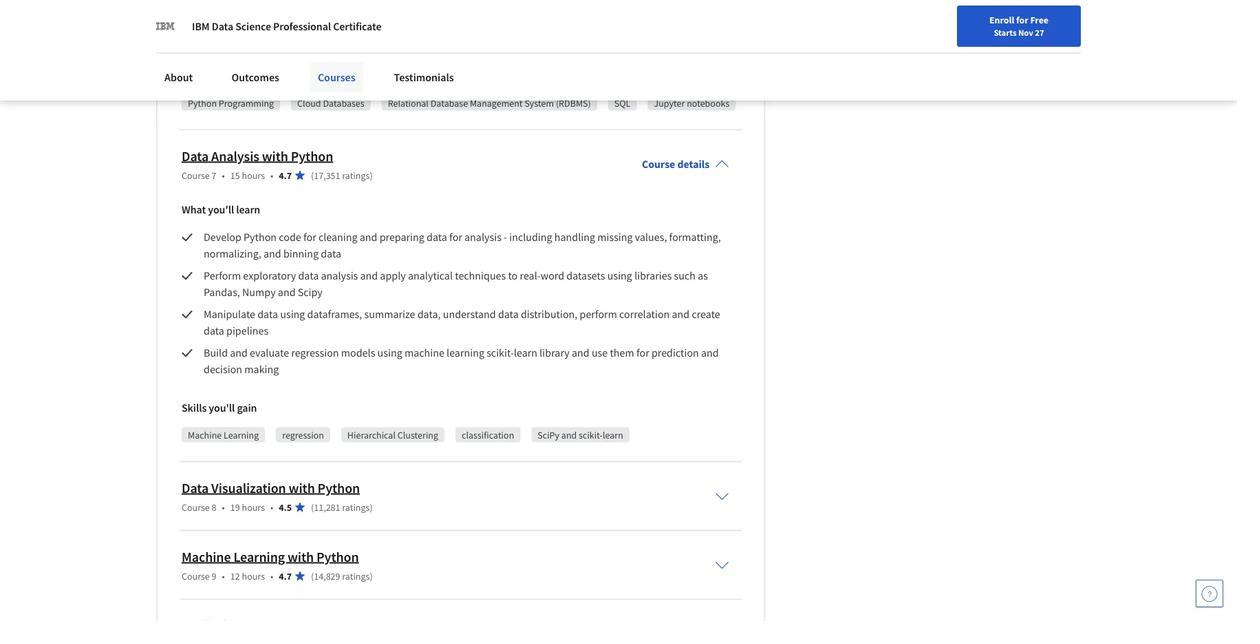 Task type: describe. For each thing, give the bounding box(es) containing it.
free
[[1031, 14, 1049, 26]]

learn inside build and evaluate regression models using machine learning scikit-learn library and use them for prediction and decision making
[[514, 346, 538, 360]]

python for analysis
[[291, 147, 333, 165]]

• right 9
[[222, 570, 225, 582]]

science
[[236, 19, 271, 33]]

1 vertical spatial scikit-
[[579, 429, 603, 441]]

hierarchical clustering
[[348, 429, 439, 441]]

formatting,
[[670, 230, 721, 244]]

4.7 for analysis
[[279, 169, 292, 181]]

scipy and scikit-learn
[[538, 429, 624, 441]]

data down the numpy
[[258, 307, 278, 321]]

certificate
[[333, 19, 382, 33]]

analysis inside the develop python code for cleaning and preparing data for analysis - including handling missing values, formatting, normalizing, and binning data
[[465, 230, 502, 244]]

compose
[[204, 14, 247, 28]]

enroll
[[990, 14, 1015, 26]]

( 14,829 ratings )
[[311, 570, 373, 582]]

• down the data analysis with python link
[[271, 169, 274, 181]]

testimonials
[[394, 70, 454, 84]]

exploratory
[[243, 269, 296, 283]]

python for learning
[[317, 548, 359, 565]]

understand
[[443, 307, 496, 321]]

dataframes,
[[308, 307, 362, 321]]

perform
[[204, 269, 241, 283]]

pandas,
[[204, 285, 240, 299]]

) for data analysis with python
[[370, 169, 373, 181]]

perform
[[580, 307, 618, 321]]

using inside manipulate data using dataframes, summarize data, understand data distribution, perform correlation and create data pipelines
[[280, 307, 305, 321]]

such
[[674, 269, 696, 283]]

english button
[[949, 0, 1032, 45]]

skills for python programming
[[182, 69, 207, 83]]

data analysis with python
[[182, 147, 333, 165]]

and inside compose more powerful queries with advanced sql techniques like views, transactions, stored procedures, and joins.
[[699, 14, 716, 28]]

machine for machine learning with python
[[182, 548, 231, 565]]

) for data visualization with python
[[370, 501, 373, 513]]

1 vertical spatial sql
[[615, 97, 631, 109]]

data down cleaning
[[321, 247, 342, 261]]

gain for machine learning
[[237, 401, 257, 415]]

what you'll learn
[[182, 203, 260, 216]]

views,
[[517, 14, 546, 28]]

develop
[[204, 230, 242, 244]]

11,281
[[314, 501, 340, 513]]

relational
[[388, 97, 429, 109]]

and right prediction
[[702, 346, 719, 360]]

( 17,351 ratings )
[[311, 169, 373, 181]]

them
[[610, 346, 635, 360]]

management
[[470, 97, 523, 109]]

classification
[[462, 429, 515, 441]]

machine learning with python link
[[182, 548, 359, 565]]

to
[[508, 269, 518, 283]]

real-
[[520, 269, 541, 283]]

powerful
[[276, 14, 317, 28]]

( for learning
[[311, 570, 314, 582]]

enroll for free starts nov 27
[[990, 14, 1049, 38]]

as
[[698, 269, 708, 283]]

learning for machine learning
[[224, 429, 259, 441]]

manipulate
[[204, 307, 255, 321]]

12
[[231, 570, 240, 582]]

courses
[[318, 70, 356, 84]]

ibm
[[192, 19, 210, 33]]

15
[[231, 169, 240, 181]]

for inside build and evaluate regression models using machine learning scikit-learn library and use them for prediction and decision making
[[637, 346, 650, 360]]

and up exploratory
[[264, 247, 281, 261]]

0 vertical spatial data
[[212, 19, 233, 33]]

python programming
[[188, 97, 274, 109]]

• right 7
[[222, 169, 225, 181]]

14,829
[[314, 570, 340, 582]]

transactions,
[[548, 14, 608, 28]]

prediction
[[652, 346, 699, 360]]

system
[[525, 97, 554, 109]]

using inside perform exploratory data analysis and apply analytical techniques to real-word datasets using libraries such as pandas, numpy and scipy
[[608, 269, 633, 283]]

) for machine learning with python
[[370, 570, 373, 582]]

you'll for programming
[[209, 69, 235, 83]]

about
[[165, 70, 193, 84]]

manipulate data using dataframes, summarize data, understand data distribution, perform correlation and create data pipelines
[[204, 307, 723, 338]]

( 11,281 ratings )
[[311, 501, 373, 513]]

stored
[[610, 14, 640, 28]]

queries
[[319, 14, 354, 28]]

clustering
[[398, 429, 439, 441]]

and right cleaning
[[360, 230, 378, 244]]

analytical
[[408, 269, 453, 283]]

develop python code for cleaning and preparing data for analysis - including handling missing values, formatting, normalizing, and binning data
[[204, 230, 724, 261]]

4.5
[[279, 501, 292, 513]]

0 vertical spatial learn
[[236, 203, 260, 216]]

data visualization with python link
[[182, 479, 360, 496]]

with for data visualization with python
[[289, 479, 315, 496]]

data visualization with python
[[182, 479, 360, 496]]

notebooks
[[687, 97, 730, 109]]

hours for visualization
[[242, 501, 265, 513]]

missing
[[598, 230, 633, 244]]

nov
[[1019, 27, 1034, 38]]

python down about
[[188, 97, 217, 109]]

skills you'll gain for machine
[[182, 401, 257, 415]]

analysis
[[211, 147, 259, 165]]

learning
[[447, 346, 485, 360]]

like
[[499, 14, 515, 28]]

data for visualization
[[182, 479, 209, 496]]

techniques for sql
[[446, 14, 497, 28]]

course for data analysis with python
[[182, 169, 210, 181]]

and up the decision at bottom left
[[230, 346, 248, 360]]

data up build
[[204, 324, 224, 338]]

course 7 • 15 hours •
[[182, 169, 274, 181]]

perform exploratory data analysis and apply analytical techniques to real-word datasets using libraries such as pandas, numpy and scipy
[[204, 269, 711, 299]]

cloud databases
[[298, 97, 365, 109]]

jupyter
[[654, 97, 685, 109]]

you'll for learning
[[209, 401, 235, 415]]

hours for analysis
[[242, 169, 265, 181]]

cleaning
[[319, 230, 358, 244]]

( for visualization
[[311, 501, 314, 513]]

help center image
[[1202, 585, 1219, 602]]

libraries
[[635, 269, 672, 283]]

-
[[504, 230, 507, 244]]

outcomes
[[232, 70, 279, 84]]

( for analysis
[[311, 169, 314, 181]]

database
[[431, 97, 468, 109]]

hierarchical
[[348, 429, 396, 441]]

course for machine learning with python
[[182, 570, 210, 582]]



Task type: locate. For each thing, give the bounding box(es) containing it.
scikit- inside build and evaluate regression models using machine learning scikit-learn library and use them for prediction and decision making
[[487, 346, 514, 360]]

learn right scipy
[[603, 429, 624, 441]]

hours for learning
[[242, 570, 265, 582]]

with inside compose more powerful queries with advanced sql techniques like views, transactions, stored procedures, and joins.
[[356, 14, 376, 28]]

0 vertical spatial sql
[[425, 14, 444, 28]]

techniques for analytical
[[455, 269, 506, 283]]

sql left jupyter
[[615, 97, 631, 109]]

and inside manipulate data using dataframes, summarize data, understand data distribution, perform correlation and create data pipelines
[[672, 307, 690, 321]]

analysis inside perform exploratory data analysis and apply analytical techniques to real-word datasets using libraries such as pandas, numpy and scipy
[[321, 269, 358, 283]]

course left 9
[[182, 570, 210, 582]]

2 vertical spatial you'll
[[209, 401, 235, 415]]

techniques
[[446, 14, 497, 28], [455, 269, 506, 283]]

1 ( from the top
[[311, 169, 314, 181]]

0 vertical spatial (
[[311, 169, 314, 181]]

0 vertical spatial hours
[[242, 169, 265, 181]]

machine for machine learning
[[188, 429, 222, 441]]

scikit- right scipy
[[579, 429, 603, 441]]

2 vertical spatial using
[[378, 346, 403, 360]]

python up the ( 11,281 ratings )
[[318, 479, 360, 496]]

analysis
[[465, 230, 502, 244], [321, 269, 358, 283]]

using right the models
[[378, 346, 403, 360]]

library
[[540, 346, 570, 360]]

0 horizontal spatial analysis
[[321, 269, 358, 283]]

data right preparing
[[427, 230, 447, 244]]

ratings right 14,829
[[342, 570, 370, 582]]

1 gain from the top
[[237, 69, 257, 83]]

scikit-
[[487, 346, 514, 360], [579, 429, 603, 441]]

3 ratings from the top
[[342, 570, 370, 582]]

4.7 for learning
[[279, 570, 292, 582]]

1 ) from the top
[[370, 169, 373, 181]]

data analysis with python link
[[182, 147, 333, 165]]

with up ( 14,829 ratings )
[[288, 548, 314, 565]]

ibm image
[[156, 17, 176, 36]]

skills up machine learning
[[182, 401, 207, 415]]

techniques inside compose more powerful queries with advanced sql techniques like views, transactions, stored procedures, and joins.
[[446, 14, 497, 28]]

machine
[[405, 346, 445, 360]]

you'll
[[209, 69, 235, 83], [208, 203, 234, 216], [209, 401, 235, 415]]

pipelines
[[227, 324, 269, 338]]

regression left the models
[[291, 346, 339, 360]]

1 vertical spatial using
[[280, 307, 305, 321]]

databases
[[323, 97, 365, 109]]

0 vertical spatial 4.7
[[279, 169, 292, 181]]

skills for machine learning
[[182, 401, 207, 415]]

ratings for machine learning with python
[[342, 570, 370, 582]]

regression up data visualization with python "link"
[[282, 429, 324, 441]]

0 vertical spatial ratings
[[342, 169, 370, 181]]

None search field
[[196, 9, 527, 36]]

2 vertical spatial learn
[[603, 429, 624, 441]]

regression
[[291, 346, 339, 360], [282, 429, 324, 441]]

1 horizontal spatial using
[[378, 346, 403, 360]]

1 vertical spatial hours
[[242, 501, 265, 513]]

0 vertical spatial scikit-
[[487, 346, 514, 360]]

and left scipy
[[278, 285, 296, 299]]

2 skills from the top
[[182, 401, 207, 415]]

1 vertical spatial techniques
[[455, 269, 506, 283]]

0 vertical spatial )
[[370, 169, 373, 181]]

( down the data analysis with python link
[[311, 169, 314, 181]]

what
[[182, 203, 206, 216]]

outcomes link
[[223, 62, 288, 92]]

distribution,
[[521, 307, 578, 321]]

3 ( from the top
[[311, 570, 314, 582]]

learning up 12 in the bottom of the page
[[234, 548, 285, 565]]

0 horizontal spatial sql
[[425, 14, 444, 28]]

1 horizontal spatial scikit-
[[579, 429, 603, 441]]

for right them
[[637, 346, 650, 360]]

course for data visualization with python
[[182, 501, 210, 513]]

1 vertical spatial analysis
[[321, 269, 358, 283]]

1 vertical spatial 4.7
[[279, 570, 292, 582]]

learn left library
[[514, 346, 538, 360]]

hours right 12 in the bottom of the page
[[242, 570, 265, 582]]

learn
[[236, 203, 260, 216], [514, 346, 538, 360], [603, 429, 624, 441]]

2 vertical spatial (
[[311, 570, 314, 582]]

3 hours from the top
[[242, 570, 265, 582]]

with for data analysis with python
[[262, 147, 288, 165]]

with
[[356, 14, 376, 28], [262, 147, 288, 165], [289, 479, 315, 496], [288, 548, 314, 565]]

(rdbms)
[[556, 97, 591, 109]]

0 horizontal spatial learn
[[236, 203, 260, 216]]

for
[[1017, 14, 1029, 26], [304, 230, 317, 244], [450, 230, 463, 244], [637, 346, 650, 360]]

1 vertical spatial data
[[182, 147, 209, 165]]

and left use on the bottom of page
[[572, 346, 590, 360]]

techniques left "like" at the top of page
[[446, 14, 497, 28]]

data for analysis
[[182, 147, 209, 165]]

machine down the decision at bottom left
[[188, 429, 222, 441]]

2 vertical spatial hours
[[242, 570, 265, 582]]

2 ) from the top
[[370, 501, 373, 513]]

2 ratings from the top
[[342, 501, 370, 513]]

and left create
[[672, 307, 690, 321]]

2 ( from the top
[[311, 501, 314, 513]]

1 vertical spatial you'll
[[208, 203, 234, 216]]

for inside the enroll for free starts nov 27
[[1017, 14, 1029, 26]]

course left 8
[[182, 501, 210, 513]]

1 vertical spatial machine
[[182, 548, 231, 565]]

data up course 8 • 19 hours •
[[182, 479, 209, 496]]

analysis up scipy
[[321, 269, 358, 283]]

1 ratings from the top
[[342, 169, 370, 181]]

procedures,
[[642, 14, 696, 28]]

) right the "17,351"
[[370, 169, 373, 181]]

1 horizontal spatial learn
[[514, 346, 538, 360]]

jupyter notebooks
[[654, 97, 730, 109]]

course inside dropdown button
[[642, 157, 676, 171]]

including
[[510, 230, 553, 244]]

values,
[[635, 230, 667, 244]]

numpy
[[242, 285, 276, 299]]

9
[[212, 570, 217, 582]]

python for visualization
[[318, 479, 360, 496]]

python left code at left top
[[244, 230, 277, 244]]

about link
[[156, 62, 201, 92]]

sql right advanced
[[425, 14, 444, 28]]

data down to
[[498, 307, 519, 321]]

data up course 7 • 15 hours •
[[182, 147, 209, 165]]

with right queries
[[356, 14, 376, 28]]

use
[[592, 346, 608, 360]]

1 vertical spatial skills you'll gain
[[182, 401, 257, 415]]

skills
[[182, 69, 207, 83], [182, 401, 207, 415]]

1 vertical spatial learn
[[514, 346, 538, 360]]

27
[[1036, 27, 1045, 38]]

1 vertical spatial gain
[[237, 401, 257, 415]]

python up ( 14,829 ratings )
[[317, 548, 359, 565]]

using down scipy
[[280, 307, 305, 321]]

)
[[370, 169, 373, 181], [370, 501, 373, 513], [370, 570, 373, 582]]

2 hours from the top
[[242, 501, 265, 513]]

ratings right the "17,351"
[[342, 169, 370, 181]]

cloud
[[298, 97, 321, 109]]

with up 4.5
[[289, 479, 315, 496]]

english
[[974, 15, 1007, 29]]

course details button
[[631, 138, 740, 190]]

0 horizontal spatial using
[[280, 307, 305, 321]]

machine learning with python
[[182, 548, 359, 565]]

2 vertical spatial ratings
[[342, 570, 370, 582]]

using left libraries
[[608, 269, 633, 283]]

course details
[[642, 157, 710, 171]]

• down the machine learning with python link
[[271, 570, 274, 582]]

ratings
[[342, 169, 370, 181], [342, 501, 370, 513], [342, 570, 370, 582]]

details
[[678, 157, 710, 171]]

starts
[[994, 27, 1017, 38]]

scikit- right learning
[[487, 346, 514, 360]]

1 4.7 from the top
[[279, 169, 292, 181]]

data right ibm
[[212, 19, 233, 33]]

( right 4.5
[[311, 501, 314, 513]]

normalizing,
[[204, 247, 262, 261]]

sql inside compose more powerful queries with advanced sql techniques like views, transactions, stored procedures, and joins.
[[425, 14, 444, 28]]

with for machine learning with python
[[288, 548, 314, 565]]

regression inside build and evaluate regression models using machine learning scikit-learn library and use them for prediction and decision making
[[291, 346, 339, 360]]

scipy
[[298, 285, 323, 299]]

gain up machine learning
[[237, 401, 257, 415]]

• right 8
[[222, 501, 225, 513]]

2 vertical spatial data
[[182, 479, 209, 496]]

2 vertical spatial )
[[370, 570, 373, 582]]

1 horizontal spatial analysis
[[465, 230, 502, 244]]

you'll up machine learning
[[209, 401, 235, 415]]

learning up visualization
[[224, 429, 259, 441]]

8
[[212, 501, 217, 513]]

0 vertical spatial you'll
[[209, 69, 235, 83]]

models
[[341, 346, 375, 360]]

4.7 down the machine learning with python link
[[279, 570, 292, 582]]

gain up "programming"
[[237, 69, 257, 83]]

binning
[[284, 247, 319, 261]]

ratings right 11,281
[[342, 501, 370, 513]]

show notifications image
[[1052, 17, 1069, 34]]

course left details
[[642, 157, 676, 171]]

course left 7
[[182, 169, 210, 181]]

1 vertical spatial learning
[[234, 548, 285, 565]]

2 4.7 from the top
[[279, 570, 292, 582]]

ratings for data analysis with python
[[342, 169, 370, 181]]

• left 4.5
[[271, 501, 274, 513]]

0 vertical spatial using
[[608, 269, 633, 283]]

and
[[699, 14, 716, 28], [360, 230, 378, 244], [264, 247, 281, 261], [360, 269, 378, 283], [278, 285, 296, 299], [672, 307, 690, 321], [230, 346, 248, 360], [572, 346, 590, 360], [702, 346, 719, 360], [562, 429, 577, 441]]

analysis left "-"
[[465, 230, 502, 244]]

relational database management system (rdbms)
[[388, 97, 591, 109]]

7
[[212, 169, 217, 181]]

using inside build and evaluate regression models using machine learning scikit-learn library and use them for prediction and decision making
[[378, 346, 403, 360]]

you'll up python programming at the left top
[[209, 69, 235, 83]]

you'll right what
[[208, 203, 234, 216]]

for up analytical
[[450, 230, 463, 244]]

for up binning
[[304, 230, 317, 244]]

data inside perform exploratory data analysis and apply analytical techniques to real-word datasets using libraries such as pandas, numpy and scipy
[[298, 269, 319, 283]]

techniques inside perform exploratory data analysis and apply analytical techniques to real-word datasets using libraries such as pandas, numpy and scipy
[[455, 269, 506, 283]]

advanced
[[378, 14, 423, 28]]

17,351
[[314, 169, 340, 181]]

and left apply on the top left of the page
[[360, 269, 378, 283]]

2 skills you'll gain from the top
[[182, 401, 257, 415]]

ratings for data visualization with python
[[342, 501, 370, 513]]

programming
[[219, 97, 274, 109]]

gain for python programming
[[237, 69, 257, 83]]

hours right "15"
[[242, 169, 265, 181]]

0 vertical spatial skills
[[182, 69, 207, 83]]

skills you'll gain up python programming at the left top
[[182, 69, 257, 83]]

word
[[541, 269, 565, 283]]

decision
[[204, 362, 242, 376]]

19
[[231, 501, 240, 513]]

joins.
[[204, 31, 229, 44]]

techniques left to
[[455, 269, 506, 283]]

1 vertical spatial regression
[[282, 429, 324, 441]]

0 vertical spatial techniques
[[446, 14, 497, 28]]

scipy
[[538, 429, 560, 441]]

2 horizontal spatial using
[[608, 269, 633, 283]]

create
[[692, 307, 721, 321]]

0 horizontal spatial scikit-
[[487, 346, 514, 360]]

data,
[[418, 307, 441, 321]]

1 hours from the top
[[242, 169, 265, 181]]

1 vertical spatial (
[[311, 501, 314, 513]]

skills you'll gain for python
[[182, 69, 257, 83]]

1 vertical spatial )
[[370, 501, 373, 513]]

machine learning
[[188, 429, 259, 441]]

1 skills from the top
[[182, 69, 207, 83]]

hours right 19
[[242, 501, 265, 513]]

skills you'll gain up machine learning
[[182, 401, 257, 415]]

with right the analysis
[[262, 147, 288, 165]]

datasets
[[567, 269, 606, 283]]

1 vertical spatial ratings
[[342, 501, 370, 513]]

making
[[245, 362, 279, 376]]

learning for machine learning with python
[[234, 548, 285, 565]]

1 skills you'll gain from the top
[[182, 69, 257, 83]]

1 vertical spatial skills
[[182, 401, 207, 415]]

testimonials link
[[386, 62, 463, 92]]

gain
[[237, 69, 257, 83], [237, 401, 257, 415]]

for up nov
[[1017, 14, 1029, 26]]

0 vertical spatial skills you'll gain
[[182, 69, 257, 83]]

machine up 9
[[182, 548, 231, 565]]

2 horizontal spatial learn
[[603, 429, 624, 441]]

) right 11,281
[[370, 501, 373, 513]]

0 vertical spatial gain
[[237, 69, 257, 83]]

visualization
[[211, 479, 286, 496]]

ibm data science professional certificate
[[192, 19, 382, 33]]

python inside the develop python code for cleaning and preparing data for analysis - including handling missing values, formatting, normalizing, and binning data
[[244, 230, 277, 244]]

and right procedures,
[[699, 14, 716, 28]]

0 vertical spatial machine
[[188, 429, 222, 441]]

and right scipy
[[562, 429, 577, 441]]

course 8 • 19 hours •
[[182, 501, 274, 513]]

3 ) from the top
[[370, 570, 373, 582]]

1 horizontal spatial sql
[[615, 97, 631, 109]]

2 gain from the top
[[237, 401, 257, 415]]

python up the "17,351"
[[291, 147, 333, 165]]

4.7 down the data analysis with python link
[[279, 169, 292, 181]]

data up scipy
[[298, 269, 319, 283]]

data
[[212, 19, 233, 33], [182, 147, 209, 165], [182, 479, 209, 496]]

( down the machine learning with python link
[[311, 570, 314, 582]]

learn down "15"
[[236, 203, 260, 216]]

) right 14,829
[[370, 570, 373, 582]]

0 vertical spatial analysis
[[465, 230, 502, 244]]

0 vertical spatial learning
[[224, 429, 259, 441]]

more
[[250, 14, 274, 28]]

sql
[[425, 14, 444, 28], [615, 97, 631, 109]]

build and evaluate regression models using machine learning scikit-learn library and use them for prediction and decision making
[[204, 346, 722, 376]]

evaluate
[[250, 346, 289, 360]]

0 vertical spatial regression
[[291, 346, 339, 360]]

skills down joins.
[[182, 69, 207, 83]]



Task type: vqa. For each thing, say whether or not it's contained in the screenshot.
right "analysis"
yes



